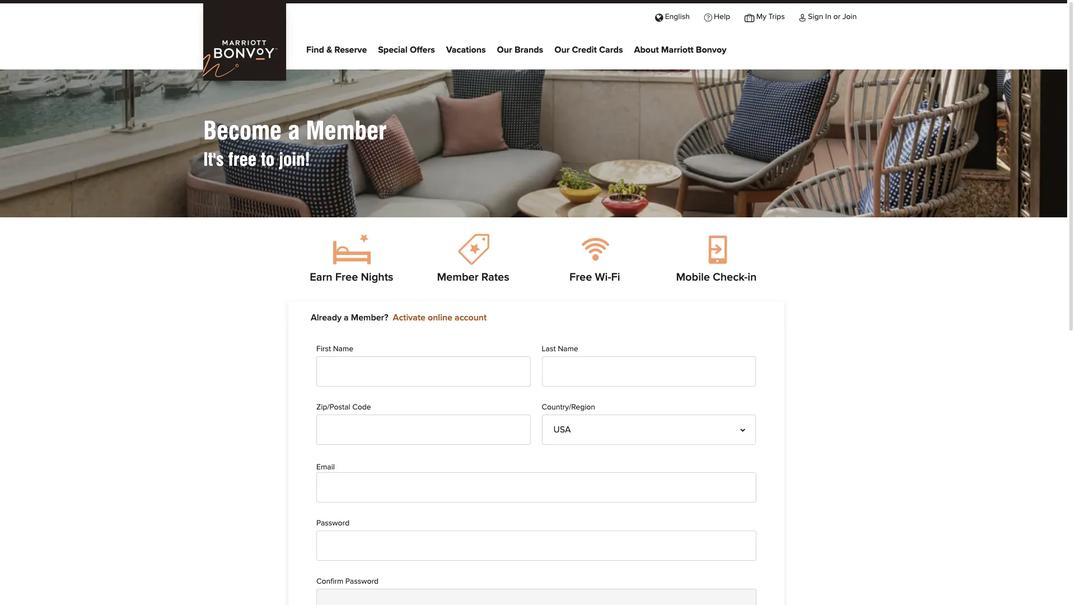 Task type: vqa. For each thing, say whether or not it's contained in the screenshot.
join!
yes



Task type: describe. For each thing, give the bounding box(es) containing it.
Confirm password password field
[[317, 589, 757, 605]]

credit
[[572, 45, 597, 54]]

first
[[317, 345, 331, 353]]

password
[[317, 519, 350, 527]]

about marriott bonvoy link
[[634, 42, 727, 59]]

member?
[[351, 313, 388, 322]]

email
[[317, 463, 335, 471]]

first name
[[317, 345, 354, 353]]

help link
[[697, 3, 738, 29]]

find & reserve
[[306, 45, 367, 54]]

in
[[826, 13, 832, 21]]

sign
[[808, 13, 824, 21]]

english link
[[648, 3, 697, 29]]

it's
[[203, 148, 224, 170]]

sign in or join link
[[792, 3, 864, 29]]

activate online account link
[[393, 313, 487, 322]]

wi-
[[595, 272, 611, 283]]

member rates
[[437, 272, 510, 283]]

last name
[[542, 345, 578, 353]]

rates
[[482, 272, 510, 283]]

password
[[346, 577, 379, 585]]

free
[[228, 148, 257, 170]]

our brands
[[497, 45, 544, 54]]

a for already
[[344, 313, 349, 322]]

find & reserve link
[[306, 42, 367, 59]]

join
[[843, 13, 857, 21]]

my
[[757, 13, 767, 21]]

usa
[[554, 425, 571, 434]]

special offers link
[[378, 42, 435, 59]]

english
[[665, 13, 690, 21]]

cards
[[599, 45, 623, 54]]

1 vertical spatial member
[[437, 272, 479, 283]]

our for our credit cards
[[555, 45, 570, 54]]

reserve
[[335, 45, 367, 54]]

nights
[[361, 272, 394, 283]]

our credit cards link
[[555, 42, 623, 59]]

marriott
[[661, 45, 694, 54]]

sign in or join
[[808, 13, 857, 21]]

earn free nights
[[310, 272, 394, 283]]

zip/postal code
[[317, 404, 371, 411]]

zip/postal
[[317, 404, 351, 411]]

Last Name text field
[[542, 357, 756, 387]]

First Name text field
[[317, 357, 531, 387]]

account image
[[800, 13, 806, 21]]

help
[[714, 13, 731, 21]]

free wi-fi
[[570, 272, 620, 283]]

special
[[378, 45, 408, 54]]

earn
[[310, 272, 333, 283]]



Task type: locate. For each thing, give the bounding box(es) containing it.
Email text field
[[317, 472, 757, 502]]

0 horizontal spatial our
[[497, 45, 512, 54]]

bonvoy
[[696, 45, 727, 54]]

1 horizontal spatial name
[[558, 345, 578, 353]]

&
[[327, 45, 332, 54]]

1 name from the left
[[333, 345, 354, 353]]

mobile check-in
[[676, 272, 757, 283]]

vacations
[[446, 45, 486, 54]]

name
[[333, 345, 354, 353], [558, 345, 578, 353]]

last
[[542, 345, 556, 353]]

1 our from the left
[[497, 45, 512, 54]]

0 vertical spatial member
[[306, 116, 387, 145]]

a right already
[[344, 313, 349, 322]]

name right first
[[333, 345, 354, 353]]

or
[[834, 13, 841, 21]]

about marriott bonvoy
[[634, 45, 727, 54]]

1 free from the left
[[335, 272, 358, 283]]

already a member? activate online account
[[311, 313, 487, 322]]

check-
[[713, 272, 748, 283]]

1 horizontal spatial our
[[555, 45, 570, 54]]

confirm
[[317, 577, 344, 585]]

help image
[[704, 13, 712, 21]]

0 horizontal spatial free
[[335, 272, 358, 283]]

fi
[[611, 272, 620, 283]]

my trips
[[757, 13, 785, 21]]

Password password field
[[317, 530, 757, 561]]

a inside become a member it's free to join!
[[288, 116, 300, 145]]

my trips link
[[738, 3, 792, 29]]

1 vertical spatial a
[[344, 313, 349, 322]]

our
[[497, 45, 512, 54], [555, 45, 570, 54]]

in
[[748, 272, 757, 283]]

mobile
[[676, 272, 710, 283]]

name for first name
[[333, 345, 354, 353]]

2 name from the left
[[558, 345, 578, 353]]

2 our from the left
[[555, 45, 570, 54]]

executive premiere suite balcony at the grosvenor house, luxury collection hotel, dubai image
[[0, 0, 1068, 321]]

online
[[428, 313, 453, 322]]

a up "join!"
[[288, 116, 300, 145]]

brands
[[515, 45, 544, 54]]

a for become
[[288, 116, 300, 145]]

to
[[261, 148, 274, 170]]

free
[[335, 272, 358, 283], [570, 272, 592, 283]]

account
[[455, 313, 487, 322]]

code
[[353, 404, 371, 411]]

find
[[306, 45, 324, 54]]

1 horizontal spatial free
[[570, 272, 592, 283]]

our for our brands
[[497, 45, 512, 54]]

trips
[[769, 13, 785, 21]]

1 horizontal spatial member
[[437, 272, 479, 283]]

country/region
[[542, 404, 596, 411]]

name for last name
[[558, 345, 578, 353]]

0 horizontal spatial a
[[288, 116, 300, 145]]

about
[[634, 45, 659, 54]]

become
[[203, 116, 282, 145]]

our left credit
[[555, 45, 570, 54]]

join!
[[279, 148, 310, 170]]

offers
[[410, 45, 435, 54]]

member
[[306, 116, 387, 145], [437, 272, 479, 283]]

vacations link
[[446, 42, 486, 59]]

special offers
[[378, 45, 435, 54]]

our brands link
[[497, 42, 544, 59]]

0 horizontal spatial member
[[306, 116, 387, 145]]

Zip/Postal code text field
[[317, 415, 531, 445]]

member inside become a member it's free to join!
[[306, 116, 387, 145]]

our credit cards
[[555, 45, 623, 54]]

our left brands
[[497, 45, 512, 54]]

become a member it's free to join!
[[203, 116, 387, 170]]

2 free from the left
[[570, 272, 592, 283]]

confirm password
[[317, 577, 379, 585]]

already
[[311, 313, 342, 322]]

name right last
[[558, 345, 578, 353]]

0 horizontal spatial name
[[333, 345, 354, 353]]

1 horizontal spatial a
[[344, 313, 349, 322]]

globe image
[[655, 13, 663, 21]]

a
[[288, 116, 300, 145], [344, 313, 349, 322]]

activate
[[393, 313, 426, 322]]

free right the earn
[[335, 272, 358, 283]]

suitcase image
[[745, 13, 755, 21]]

free left wi-
[[570, 272, 592, 283]]

0 vertical spatial a
[[288, 116, 300, 145]]



